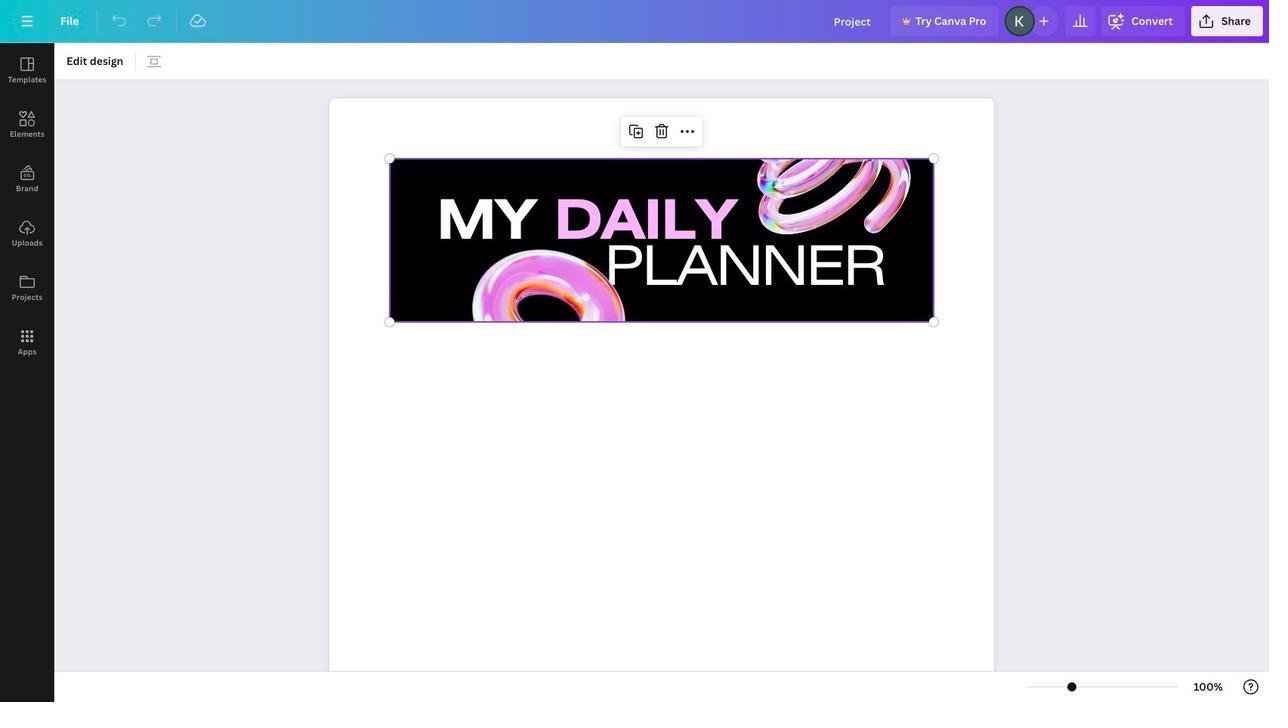 Task type: describe. For each thing, give the bounding box(es) containing it.
Design title text field
[[822, 6, 885, 36]]



Task type: locate. For each thing, give the bounding box(es) containing it.
Zoom button
[[1184, 675, 1233, 699]]

main menu bar
[[0, 0, 1270, 43]]

side panel tab list
[[0, 43, 54, 370]]

None text field
[[330, 90, 995, 702]]



Task type: vqa. For each thing, say whether or not it's contained in the screenshot.
text box
yes



